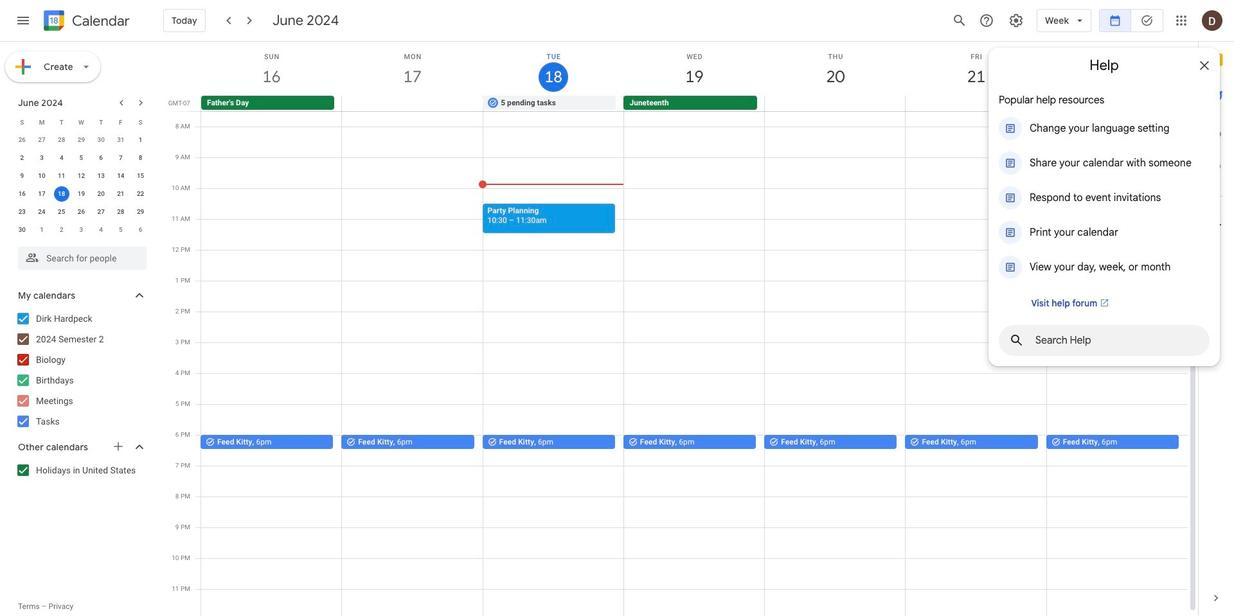 Task type: locate. For each thing, give the bounding box(es) containing it.
18, today element
[[54, 186, 69, 202]]

19 element
[[74, 186, 89, 202]]

27 element
[[93, 204, 109, 220]]

6 element
[[93, 150, 109, 166]]

8 element
[[133, 150, 148, 166]]

None search field
[[0, 242, 159, 270]]

2 element
[[14, 150, 30, 166]]

4 element
[[54, 150, 69, 166]]

9 element
[[14, 168, 30, 184]]

tab list
[[1199, 42, 1234, 580]]

heading
[[69, 13, 130, 29]]

14 element
[[113, 168, 128, 184]]

cell
[[342, 96, 483, 111], [765, 96, 906, 111], [906, 96, 1046, 111], [1046, 96, 1187, 111], [52, 185, 71, 203]]

30 element
[[14, 222, 30, 238]]

tuesday, june 18, today element
[[483, 42, 624, 96]]

may 28 element
[[54, 132, 69, 148]]

16 element
[[14, 186, 30, 202]]

settings menu image
[[1009, 13, 1024, 28]]

july 3 element
[[74, 222, 89, 238]]

row group
[[12, 131, 150, 239]]

12 element
[[74, 168, 89, 184]]

friday, june 21 element
[[906, 42, 1047, 96]]

thursday, june 20 element
[[765, 42, 906, 96]]

may 26 element
[[14, 132, 30, 148]]

11 element
[[54, 168, 69, 184]]

july 4 element
[[93, 222, 109, 238]]

26 element
[[74, 204, 89, 220]]

row
[[195, 96, 1198, 111], [12, 113, 150, 131], [12, 131, 150, 149], [12, 149, 150, 167], [12, 167, 150, 185], [12, 185, 150, 203], [12, 203, 150, 221], [12, 221, 150, 239]]

5 element
[[74, 150, 89, 166]]

21 element
[[113, 186, 128, 202]]

17 element
[[34, 186, 50, 202]]

june 2024 grid
[[12, 113, 150, 239]]

7 element
[[113, 150, 128, 166]]

24 element
[[34, 204, 50, 220]]

main drawer image
[[15, 13, 31, 28]]

1 element
[[133, 132, 148, 148]]

20 element
[[93, 186, 109, 202]]

grid
[[165, 42, 1198, 616]]

may 29 element
[[74, 132, 89, 148]]

saturday, june 22 element
[[1047, 42, 1188, 96]]



Task type: vqa. For each thing, say whether or not it's contained in the screenshot.
July 2 "element"
yes



Task type: describe. For each thing, give the bounding box(es) containing it.
support image
[[979, 13, 995, 28]]

my calendars list
[[3, 309, 159, 432]]

july 2 element
[[54, 222, 69, 238]]

25 element
[[54, 204, 69, 220]]

july 1 element
[[34, 222, 50, 238]]

23 element
[[14, 204, 30, 220]]

monday, june 17 element
[[342, 42, 483, 96]]

may 31 element
[[113, 132, 128, 148]]

july 6 element
[[133, 222, 148, 238]]

cell inside "june 2024" grid
[[52, 185, 71, 203]]

may 30 element
[[93, 132, 109, 148]]

heading inside 'calendar' element
[[69, 13, 130, 29]]

wednesday, june 19 element
[[624, 42, 765, 96]]

22 element
[[133, 186, 148, 202]]

3 element
[[34, 150, 50, 166]]

sunday, june 16 element
[[201, 42, 342, 96]]

13 element
[[93, 168, 109, 184]]

may 27 element
[[34, 132, 50, 148]]

15 element
[[133, 168, 148, 184]]

Search for people text field
[[26, 247, 139, 270]]

29 element
[[133, 204, 148, 220]]

28 element
[[113, 204, 128, 220]]

10 element
[[34, 168, 50, 184]]

july 5 element
[[113, 222, 128, 238]]

calendar element
[[41, 8, 130, 36]]



